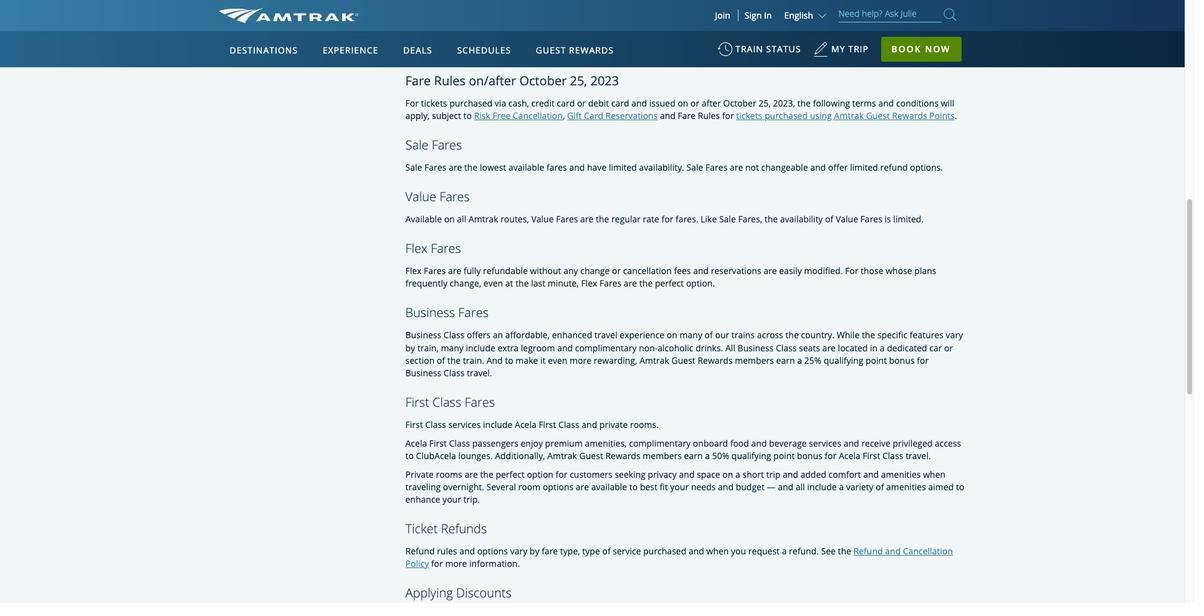Task type: locate. For each thing, give the bounding box(es) containing it.
0 vertical spatial any
[[578, 33, 593, 45]]

reservations for flexible
[[726, 33, 776, 45]]

refundable inside flex fares are fully refundable without any change or cancellation fees and reservations are easily modified. for those whose plans frequently change, even at the last minute, flex fares are the perfect option.
[[483, 265, 528, 277]]

acela first class passengers enjoy premium amenities, complimentary onboard food and beverage services and receive privileged access to clubacela lounges. additionally, amtrak guest rewards members earn a 50% qualifying point bonus for acela first class travel.
[[405, 437, 961, 462]]

include inside private rooms are the perfect option for customers seeking privacy and space on a short trip and added comfort and amenities when traveling overnight. several room options are available to best fit your needs and budget — and all include a variety of amenities aimed to enhance your trip.
[[807, 481, 837, 493]]

seeking
[[615, 468, 646, 480]]

application
[[265, 104, 564, 279]]

whose inside flexible fares are fully refundable without any change or cancellation fees and reservations are easily modified. for those whose plans frequently change, even at the last minute, flexible fares are the perfect option.
[[900, 33, 927, 45]]

2 minute, from the top
[[548, 278, 579, 289]]

refundable
[[498, 33, 543, 45], [483, 265, 528, 277]]

for inside flex fares are fully refundable without any change or cancellation fees and reservations are easily modified. for those whose plans frequently change, even at the last minute, flex fares are the perfect option.
[[845, 265, 858, 277]]

on right space at the bottom right
[[723, 468, 733, 480]]

flex for flex fares are fully refundable without any change or cancellation fees and reservations are easily modified. for those whose plans frequently change, even at the last minute, flex fares are the perfect option.
[[405, 265, 422, 277]]

october up 'credit'
[[519, 73, 567, 89]]

fully inside flex fares are fully refundable without any change or cancellation fees and reservations are easily modified. for those whose plans frequently change, even at the last minute, flex fares are the perfect option.
[[464, 265, 481, 277]]

last up fare rules on/after october 25, 2023
[[531, 46, 545, 58]]

0 horizontal spatial earn
[[684, 450, 703, 462]]

perfect inside flex fares are fully refundable without any change or cancellation fees and reservations are easily modified. for those whose plans frequently change, even at the last minute, flex fares are the perfect option.
[[655, 278, 684, 289]]

even up the on/after
[[484, 46, 503, 58]]

without
[[545, 33, 576, 45], [530, 265, 561, 277]]

value right the routes,
[[531, 213, 554, 225]]

cancellation inside 'refund and cancellation policy'
[[903, 545, 953, 557]]

tickets up subject
[[421, 97, 447, 109]]

0 vertical spatial available
[[509, 162, 544, 174]]

any inside flex fares are fully refundable without any change or cancellation fees and reservations are easily modified. for those whose plans frequently change, even at the last minute, flex fares are the perfect option.
[[564, 265, 578, 277]]

or down regular
[[612, 265, 621, 277]]

option. inside flexible fares are fully refundable without any change or cancellation fees and reservations are easily modified. for those whose plans frequently change, even at the last minute, flexible fares are the perfect option.
[[701, 46, 730, 58]]

last
[[531, 46, 545, 58], [531, 278, 545, 289]]

0 vertical spatial option.
[[701, 46, 730, 58]]

easily down availability at the top of the page
[[779, 265, 802, 277]]

rewards up seeking
[[605, 450, 640, 462]]

search icon image
[[944, 6, 956, 23]]

cancellation
[[513, 110, 563, 122], [903, 545, 953, 557]]

fees inside flex fares are fully refundable without any change or cancellation fees and reservations are easily modified. for those whose plans frequently change, even at the last minute, flex fares are the perfect option.
[[674, 265, 691, 277]]

your right fit
[[670, 481, 689, 493]]

0 horizontal spatial services
[[448, 419, 481, 430]]

0 vertical spatial amenities
[[881, 468, 921, 480]]

banner
[[0, 0, 1185, 288]]

services
[[448, 419, 481, 430], [809, 437, 841, 449]]

on inside private rooms are the perfect option for customers seeking privacy and space on a short trip and added comfort and amenities when traveling overnight. several room options are available to best fit your needs and budget — and all include a variety of amenities aimed to enhance your trip.
[[723, 468, 733, 480]]

gift
[[567, 110, 582, 122]]

purchased inside for tickets purchased via cash, credit card or debit card and issued on or after october 25, 2023, the following terms and conditions will apply, subject to
[[449, 97, 492, 109]]

plans down search icon
[[929, 33, 951, 45]]

travel. down "train."
[[467, 367, 492, 379]]

modified. for flexible fares are fully refundable without any change or cancellation fees and reservations are easily modified. for those whose plans frequently change, even at the last minute, flexible fares are the perfect option.
[[819, 33, 858, 45]]

many right train,
[[441, 342, 464, 354]]

application inside banner
[[265, 104, 564, 279]]

1 horizontal spatial october
[[723, 97, 756, 109]]

status
[[766, 43, 801, 55]]

book now
[[892, 43, 951, 55]]

in
[[764, 9, 772, 21]]

any inside flexible fares are fully refundable without any change or cancellation fees and reservations are easily modified. for those whose plans frequently change, even at the last minute, flexible fares are the perfect option.
[[578, 33, 593, 45]]

regions map image
[[265, 104, 564, 279]]

change, up the on/after
[[450, 46, 481, 58]]

fares right the routes,
[[556, 213, 578, 225]]

frequently down flex fares
[[405, 278, 447, 289]]

amenities down privileged
[[881, 468, 921, 480]]

travel. inside business class offers an affordable, enhanced travel experience on many of our trains across the country. while the specific features vary by train, many include extra legroom and complimentary non-alcoholic drinks. all business class seats are located in a dedicated car or section of the train. and to make it even more rewarding, amtrak guest rewards members earn a 25% qualifying point bonus for business class travel.
[[467, 367, 492, 379]]

food
[[730, 437, 749, 449]]

frequently inside flexible fares are fully refundable without any change or cancellation fees and reservations are easily modified. for those whose plans frequently change, even at the last minute, flexible fares are the perfect option.
[[405, 46, 447, 58]]

minute, for flex
[[548, 278, 579, 289]]

value up available at the left top
[[405, 188, 436, 205]]

for
[[860, 33, 873, 45], [405, 97, 419, 109], [845, 265, 858, 277]]

flexible up deals
[[405, 8, 447, 25]]

flex fares are fully refundable without any change or cancellation fees and reservations are easily modified. for those whose plans frequently change, even at the last minute, flex fares are the perfect option.
[[405, 265, 936, 289]]

non-
[[639, 342, 658, 354]]

change, up business fares
[[450, 278, 481, 289]]

located
[[838, 342, 868, 354]]

fares up travel on the bottom of the page
[[600, 278, 622, 289]]

the up "several" at the bottom left of the page
[[480, 468, 493, 480]]

card
[[584, 110, 603, 122]]

modified. inside flexible fares are fully refundable without any change or cancellation fees and reservations are easily modified. for those whose plans frequently change, even at the last minute, flexible fares are the perfect option.
[[819, 33, 858, 45]]

fees inside flexible fares are fully refundable without any change or cancellation fees and reservations are easily modified. for those whose plans frequently change, even at the last minute, flexible fares are the perfect option.
[[689, 33, 706, 45]]

even for flexible
[[484, 46, 503, 58]]

limited
[[609, 162, 637, 174], [850, 162, 878, 174]]

reservations inside flexible fares are fully refundable without any change or cancellation fees and reservations are easily modified. for those whose plans frequently change, even at the last minute, flexible fares are the perfect option.
[[726, 33, 776, 45]]

2 vertical spatial perfect
[[496, 468, 525, 480]]

1 vertical spatial many
[[441, 342, 464, 354]]

lounges.
[[458, 450, 493, 462]]

2 card from the left
[[611, 97, 629, 109]]

dedicated
[[887, 342, 927, 354]]

0 vertical spatial 25,
[[570, 73, 587, 89]]

1 vertical spatial available
[[591, 481, 627, 493]]

october
[[519, 73, 567, 89], [723, 97, 756, 109]]

refund for rules
[[405, 545, 435, 557]]

fares,
[[738, 213, 762, 225]]

2 horizontal spatial value
[[836, 213, 858, 225]]

tickets purchased using amtrak guest rewards points link
[[736, 110, 955, 122]]

bonus
[[889, 354, 915, 366], [797, 450, 823, 462]]

whose for flex fares are fully refundable without any change or cancellation fees and reservations are easily modified. for those whose plans frequently change, even at the last minute, flex fares are the perfect option.
[[886, 265, 912, 277]]

amtrak left the routes,
[[469, 213, 498, 225]]

even right it
[[548, 354, 567, 366]]

request
[[748, 545, 780, 557]]

fares down flex fares
[[424, 265, 446, 277]]

1 vertical spatial fees
[[674, 265, 691, 277]]

rewards inside business class offers an affordable, enhanced travel experience on many of our trains across the country. while the specific features vary by train, many include extra legroom and complimentary non-alcoholic drinks. all business class seats are located in a dedicated car or section of the train. and to make it even more rewarding, amtrak guest rewards members earn a 25% qualifying point bonus for business class travel.
[[698, 354, 733, 366]]

1 vertical spatial vary
[[510, 545, 527, 557]]

2023
[[590, 73, 619, 89]]

many
[[680, 329, 702, 341], [441, 342, 464, 354]]

change, for flexible
[[450, 46, 481, 58]]

1 vertical spatial tickets
[[736, 110, 762, 122]]

acela up enjoy
[[515, 419, 536, 430]]

refunds
[[441, 520, 487, 537]]

banner containing join
[[0, 0, 1185, 288]]

1 horizontal spatial options
[[543, 481, 573, 493]]

2 change, from the top
[[450, 278, 481, 289]]

and inside flex fares are fully refundable without any change or cancellation fees and reservations are easily modified. for those whose plans frequently change, even at the last minute, flex fares are the perfect option.
[[693, 265, 709, 277]]

more inside business class offers an affordable, enhanced travel experience on many of our trains across the country. while the specific features vary by train, many include extra legroom and complimentary non-alcoholic drinks. all business class seats are located in a dedicated car or section of the train. and to make it even more rewarding, amtrak guest rewards members earn a 25% qualifying point bonus for business class travel.
[[570, 354, 592, 366]]

1 vertical spatial travel.
[[906, 450, 931, 462]]

cancellation inside flexible fares are fully refundable without any change or cancellation fees and reservations are easily modified. for those whose plans frequently change, even at the last minute, flexible fares are the perfect option.
[[638, 33, 686, 45]]

purchased up risk
[[449, 97, 492, 109]]

1 vertical spatial for
[[405, 97, 419, 109]]

are inside business class offers an affordable, enhanced travel experience on many of our trains across the country. while the specific features vary by train, many include extra legroom and complimentary non-alcoholic drinks. all business class seats are located in a dedicated car or section of the train. and to make it even more rewarding, amtrak guest rewards members earn a 25% qualifying point bonus for business class travel.
[[822, 342, 836, 354]]

amtrak inside acela first class passengers enjoy premium amenities, complimentary onboard food and beverage services and receive privileged access to clubacela lounges. additionally, amtrak guest rewards members earn a 50% qualifying point bonus for acela first class travel.
[[547, 450, 577, 462]]

1 vertical spatial by
[[530, 545, 539, 557]]

1 horizontal spatial bonus
[[889, 354, 915, 366]]

0 vertical spatial last
[[531, 46, 545, 58]]

2 last from the top
[[531, 278, 545, 289]]

0 horizontal spatial your
[[443, 493, 461, 505]]

guest inside acela first class passengers enjoy premium amenities, complimentary onboard food and beverage services and receive privileged access to clubacela lounges. additionally, amtrak guest rewards members earn a 50% qualifying point bonus for acela first class travel.
[[579, 450, 603, 462]]

you
[[731, 545, 746, 557]]

include
[[466, 342, 495, 354], [483, 419, 513, 430], [807, 481, 837, 493]]

cancellation inside flex fares are fully refundable without any change or cancellation fees and reservations are easily modified. for those whose plans frequently change, even at the last minute, flex fares are the perfect option.
[[623, 265, 672, 277]]

when inside private rooms are the perfect option for customers seeking privacy and space on a short trip and added comfort and amenities when traveling overnight. several room options are available to best fit your needs and budget — and all include a variety of amenities aimed to enhance your trip.
[[923, 468, 946, 480]]

0 vertical spatial flex
[[405, 240, 428, 257]]

and inside 'refund and cancellation policy'
[[885, 545, 901, 557]]

sale fares are the lowest available fares and have limited availability. sale fares are not changeable and offer limited refund options.
[[405, 162, 943, 174]]

the up fare rules on/after october 25, 2023
[[516, 46, 529, 58]]

for for flexible fares are fully refundable without any change or cancellation fees and reservations are easily modified. for those whose plans frequently change, even at the last minute, flexible fares are the perfect option.
[[860, 33, 873, 45]]

at inside flex fares are fully refundable without any change or cancellation fees and reservations are easily modified. for those whose plans frequently change, even at the last minute, flex fares are the perfect option.
[[505, 278, 513, 289]]

2 at from the top
[[505, 278, 513, 289]]

at inside flexible fares are fully refundable without any change or cancellation fees and reservations are easily modified. for those whose plans frequently change, even at the last minute, flexible fares are the perfect option.
[[505, 46, 513, 58]]

0 horizontal spatial for
[[405, 97, 419, 109]]

like
[[701, 213, 717, 225]]

include down offers at the left
[[466, 342, 495, 354]]

fees left the train
[[689, 33, 706, 45]]

2 horizontal spatial purchased
[[765, 110, 808, 122]]

option. inside flex fares are fully refundable without any change or cancellation fees and reservations are easily modified. for those whose plans frequently change, even at the last minute, flex fares are the perfect option.
[[686, 278, 715, 289]]

2 vertical spatial even
[[548, 354, 567, 366]]

1 minute, from the top
[[548, 46, 579, 58]]

0 vertical spatial rules
[[434, 73, 466, 89]]

1 vertical spatial qualifying
[[732, 450, 771, 462]]

bonus down dedicated
[[889, 354, 915, 366]]

even inside business class offers an affordable, enhanced travel experience on many of our trains across the country. while the specific features vary by train, many include extra legroom and complimentary non-alcoholic drinks. all business class seats are located in a dedicated car or section of the train. and to make it even more rewarding, amtrak guest rewards members earn a 25% qualifying point bonus for business class travel.
[[548, 354, 567, 366]]

change,
[[450, 46, 481, 58], [450, 278, 481, 289]]

2 vertical spatial for
[[845, 265, 858, 277]]

sale
[[405, 137, 428, 154], [405, 162, 422, 174], [687, 162, 703, 174], [719, 213, 736, 225]]

are
[[463, 33, 476, 45], [778, 33, 792, 45], [638, 46, 652, 58], [449, 162, 462, 174], [730, 162, 743, 174], [580, 213, 594, 225], [448, 265, 461, 277], [764, 265, 777, 277], [624, 278, 637, 289], [822, 342, 836, 354], [465, 468, 478, 480], [576, 481, 589, 493]]

to down extra
[[505, 354, 513, 366]]

card up gift card reservations link
[[611, 97, 629, 109]]

limited right the have
[[609, 162, 637, 174]]

amtrak down terms
[[834, 110, 864, 122]]

0 vertical spatial minute,
[[548, 46, 579, 58]]

1 change, from the top
[[450, 46, 481, 58]]

fit
[[660, 481, 668, 493]]

0 vertical spatial vary
[[946, 329, 963, 341]]

those inside flex fares are fully refundable without any change or cancellation fees and reservations are easily modified. for those whose plans frequently change, even at the last minute, flex fares are the perfect option.
[[861, 265, 884, 277]]

1 horizontal spatial cancellation
[[903, 545, 953, 557]]

0 horizontal spatial cancellation
[[513, 110, 563, 122]]

for tickets purchased via cash, credit card or debit card and issued on or after october 25, 2023, the following terms and conditions will apply, subject to
[[405, 97, 954, 122]]

space
[[697, 468, 720, 480]]

include down added
[[807, 481, 837, 493]]

without for flex
[[530, 265, 561, 277]]

1 at from the top
[[505, 46, 513, 58]]

plans inside flex fares are fully refundable without any change or cancellation fees and reservations are easily modified. for those whose plans frequently change, even at the last minute, flex fares are the perfect option.
[[915, 265, 936, 277]]

refundable for flexible
[[498, 33, 543, 45]]

2 refund from the left
[[854, 545, 883, 557]]

now
[[925, 43, 951, 55]]

class down section
[[433, 394, 461, 410]]

0 vertical spatial complimentary
[[575, 342, 637, 354]]

rooms
[[436, 468, 462, 480]]

schedules
[[457, 44, 511, 56]]

and inside flexible fares are fully refundable without any change or cancellation fees and reservations are easily modified. for those whose plans frequently change, even at the last minute, flexible fares are the perfect option.
[[708, 33, 723, 45]]

those inside flexible fares are fully refundable without any change or cancellation fees and reservations are easily modified. for those whose plans frequently change, even at the last minute, flexible fares are the perfect option.
[[875, 33, 898, 45]]

rewards down drinks.
[[698, 354, 733, 366]]

sale down apply,
[[405, 137, 428, 154]]

your down overnight.
[[443, 493, 461, 505]]

flexible fares are fully refundable without any change or cancellation fees and reservations are easily modified. for those whose plans frequently change, even at the last minute, flexible fares are the perfect option.
[[405, 33, 951, 58]]

without inside flex fares are fully refundable without any change or cancellation fees and reservations are easily modified. for those whose plans frequently change, even at the last minute, flex fares are the perfect option.
[[530, 265, 561, 277]]

1 vertical spatial reservations
[[711, 265, 761, 277]]

amtrak down non-
[[640, 354, 669, 366]]

1 horizontal spatial more
[[570, 354, 592, 366]]

1 vertical spatial all
[[796, 481, 805, 493]]

0 horizontal spatial purchased
[[449, 97, 492, 109]]

1 frequently from the top
[[405, 46, 447, 58]]

following
[[813, 97, 850, 109]]

2 frequently from the top
[[405, 278, 447, 289]]

2 horizontal spatial acela
[[839, 450, 860, 462]]

change, inside flexible fares are fully refundable without any change or cancellation fees and reservations are easily modified. for those whose plans frequently change, even at the last minute, flexible fares are the perfect option.
[[450, 46, 481, 58]]

card
[[557, 97, 575, 109], [611, 97, 629, 109]]

1 vertical spatial amenities
[[886, 481, 926, 493]]

0 vertical spatial those
[[875, 33, 898, 45]]

complimentary
[[575, 342, 637, 354], [629, 437, 691, 449]]

0 vertical spatial services
[[448, 419, 481, 430]]

any for flex
[[564, 265, 578, 277]]

options up information.
[[477, 545, 508, 557]]

1 horizontal spatial 25,
[[759, 97, 771, 109]]

refund up policy
[[405, 545, 435, 557]]

perfect up experience
[[655, 278, 684, 289]]

even
[[484, 46, 503, 58], [484, 278, 503, 289], [548, 354, 567, 366]]

fares down 'flexible fares'
[[439, 33, 460, 45]]

or right guest rewards
[[627, 33, 636, 45]]

refundable inside flexible fares are fully refundable without any change or cancellation fees and reservations are easily modified. for those whose plans frequently change, even at the last minute, flexible fares are the perfect option.
[[498, 33, 543, 45]]

frequently inside flex fares are fully refundable without any change or cancellation fees and reservations are easily modified. for those whose plans frequently change, even at the last minute, flex fares are the perfect option.
[[405, 278, 447, 289]]

modified. for flex fares are fully refundable without any change or cancellation fees and reservations are easily modified. for those whose plans frequently change, even at the last minute, flex fares are the perfect option.
[[804, 265, 843, 277]]

perfect inside private rooms are the perfect option for customers seeking privacy and space on a short trip and added comfort and amenities when traveling overnight. several room options are available to best fit your needs and budget — and all include a variety of amenities aimed to enhance your trip.
[[496, 468, 525, 480]]

1 horizontal spatial point
[[866, 354, 887, 366]]

1 vertical spatial members
[[643, 450, 682, 462]]

the inside for tickets purchased via cash, credit card or debit card and issued on or after october 25, 2023, the following terms and conditions will apply, subject to
[[797, 97, 811, 109]]

1 vertical spatial bonus
[[797, 450, 823, 462]]

easily down english button
[[794, 33, 817, 45]]

1 vertical spatial cancellation
[[903, 545, 953, 557]]

1 horizontal spatial your
[[670, 481, 689, 493]]

reservations down sign
[[726, 33, 776, 45]]

those for flex fares are fully refundable without any change or cancellation fees and reservations are easily modified. for those whose plans frequently change, even at the last minute, flex fares are the perfect option.
[[861, 265, 884, 277]]

all down value fares
[[457, 213, 466, 225]]

purchased down 2023,
[[765, 110, 808, 122]]

fees for flex
[[674, 265, 691, 277]]

minute, up "enhanced"
[[548, 278, 579, 289]]

fares up offers at the left
[[458, 304, 489, 321]]

vary right 'features'
[[946, 329, 963, 341]]

point down in
[[866, 354, 887, 366]]

0 vertical spatial qualifying
[[824, 354, 863, 366]]

1 horizontal spatial available
[[591, 481, 627, 493]]

whose down please enter your search item search field
[[900, 33, 927, 45]]

members inside business class offers an affordable, enhanced travel experience on many of our trains across the country. while the specific features vary by train, many include extra legroom and complimentary non-alcoholic drinks. all business class seats are located in a dedicated car or section of the train. and to make it even more rewarding, amtrak guest rewards members earn a 25% qualifying point bonus for business class travel.
[[735, 354, 774, 366]]

refund inside 'refund and cancellation policy'
[[854, 545, 883, 557]]

1 limited from the left
[[609, 162, 637, 174]]

those
[[875, 33, 898, 45], [861, 265, 884, 277]]

all inside private rooms are the perfect option for customers seeking privacy and space on a short trip and added comfort and amenities when traveling overnight. several room options are available to best fit your needs and budget — and all include a variety of amenities aimed to enhance your trip.
[[796, 481, 805, 493]]

for inside for tickets purchased via cash, credit card or debit card and issued on or after october 25, 2023, the following terms and conditions will apply, subject to
[[405, 97, 419, 109]]

0 vertical spatial plans
[[929, 33, 951, 45]]

service
[[613, 545, 641, 557]]

last inside flexible fares are fully refundable without any change or cancellation fees and reservations are easily modified. for those whose plans frequently change, even at the last minute, flexible fares are the perfect option.
[[531, 46, 545, 58]]

1 vertical spatial refundable
[[483, 265, 528, 277]]

1 refund from the left
[[405, 545, 435, 557]]

1 vertical spatial whose
[[886, 265, 912, 277]]

points
[[929, 110, 955, 122]]

1 horizontal spatial qualifying
[[824, 354, 863, 366]]

more down the rules
[[445, 558, 467, 569]]

of inside private rooms are the perfect option for customers seeking privacy and space on a short trip and added comfort and amenities when traveling overnight. several room options are available to best fit your needs and budget — and all include a variety of amenities aimed to enhance your trip.
[[876, 481, 884, 493]]

or right car
[[944, 342, 953, 354]]

0 horizontal spatial limited
[[609, 162, 637, 174]]

tickets inside for tickets purchased via cash, credit card or debit card and issued on or after october 25, 2023, the following terms and conditions will apply, subject to
[[421, 97, 447, 109]]

fees for flexible
[[689, 33, 706, 45]]

members up privacy
[[643, 450, 682, 462]]

amtrak image
[[218, 8, 358, 23]]

0 horizontal spatial qualifying
[[732, 450, 771, 462]]

0 vertical spatial even
[[484, 46, 503, 58]]

debit
[[588, 97, 609, 109]]

0 vertical spatial for
[[860, 33, 873, 45]]

perfect up "several" at the bottom left of the page
[[496, 468, 525, 480]]

terms
[[852, 97, 876, 109]]

earn inside business class offers an affordable, enhanced travel experience on many of our trains across the country. while the specific features vary by train, many include extra legroom and complimentary non-alcoholic drinks. all business class seats are located in a dedicated car or section of the train. and to make it even more rewarding, amtrak guest rewards members earn a 25% qualifying point bonus for business class travel.
[[776, 354, 795, 366]]

0 vertical spatial tickets
[[421, 97, 447, 109]]

members inside acela first class passengers enjoy premium amenities, complimentary onboard food and beverage services and receive privileged access to clubacela lounges. additionally, amtrak guest rewards members earn a 50% qualifying point bonus for acela first class travel.
[[643, 450, 682, 462]]

for inside business class offers an affordable, enhanced travel experience on many of our trains across the country. while the specific features vary by train, many include extra legroom and complimentary non-alcoholic drinks. all business class seats are located in a dedicated car or section of the train. and to make it even more rewarding, amtrak guest rewards members earn a 25% qualifying point bonus for business class travel.
[[917, 354, 929, 366]]

information.
[[469, 558, 520, 569]]

0 vertical spatial cancellation
[[513, 110, 563, 122]]

will
[[941, 97, 954, 109]]

on right issued
[[678, 97, 688, 109]]

modified.
[[819, 33, 858, 45], [804, 265, 843, 277]]

1 horizontal spatial many
[[680, 329, 702, 341]]

class down business fares
[[444, 329, 465, 341]]

complimentary inside acela first class passengers enjoy premium amenities, complimentary onboard food and beverage services and receive privileged access to clubacela lounges. additionally, amtrak guest rewards members earn a 50% qualifying point bonus for acela first class travel.
[[629, 437, 691, 449]]

change, for flex
[[450, 278, 481, 289]]

private
[[405, 468, 434, 480]]

even inside flexible fares are fully refundable without any change or cancellation fees and reservations are easily modified. for those whose plans frequently change, even at the last minute, flexible fares are the perfect option.
[[484, 46, 503, 58]]

purchased
[[449, 97, 492, 109], [765, 110, 808, 122], [643, 545, 686, 557]]

the
[[516, 46, 529, 58], [654, 46, 667, 58], [797, 97, 811, 109], [464, 162, 478, 174], [596, 213, 609, 225], [765, 213, 778, 225], [516, 278, 529, 289], [639, 278, 653, 289], [785, 329, 799, 341], [862, 329, 875, 341], [447, 354, 461, 366], [480, 468, 493, 480], [838, 545, 851, 557]]

fully up business fares
[[464, 265, 481, 277]]

fees
[[689, 33, 706, 45], [674, 265, 691, 277]]

reservations inside flex fares are fully refundable without any change or cancellation fees and reservations are easily modified. for those whose plans frequently change, even at the last minute, flex fares are the perfect option.
[[711, 265, 761, 277]]

train status
[[736, 43, 801, 55]]

minute, inside flexible fares are fully refundable without any change or cancellation fees and reservations are easily modified. for those whose plans frequently change, even at the last minute, flexible fares are the perfect option.
[[548, 46, 579, 58]]

0 vertical spatial modified.
[[819, 33, 858, 45]]

refund.
[[789, 545, 819, 557]]

of right availability at the top of the page
[[825, 213, 833, 225]]

minute, inside flex fares are fully refundable without any change or cancellation fees and reservations are easily modified. for those whose plans frequently change, even at the last minute, flex fares are the perfect option.
[[548, 278, 579, 289]]

class down across
[[776, 342, 797, 354]]

options down option
[[543, 481, 573, 493]]

0 vertical spatial reservations
[[726, 33, 776, 45]]

a right in
[[880, 342, 885, 354]]

routes,
[[501, 213, 529, 225]]

amenities,
[[585, 437, 627, 449]]

of down train,
[[437, 354, 445, 366]]

for inside acela first class passengers enjoy premium amenities, complimentary onboard food and beverage services and receive privileged access to clubacela lounges. additionally, amtrak guest rewards members earn a 50% qualifying point bonus for acela first class travel.
[[825, 450, 837, 462]]

frequently for flexible
[[405, 46, 447, 58]]

enjoy
[[521, 437, 543, 449]]

travel. inside acela first class passengers enjoy premium amenities, complimentary onboard food and beverage services and receive privileged access to clubacela lounges. additionally, amtrak guest rewards members earn a 50% qualifying point bonus for acela first class travel.
[[906, 450, 931, 462]]

flexible down 'flexible fares'
[[405, 33, 436, 45]]

plans inside flexible fares are fully refundable without any change or cancellation fees and reservations are easily modified. for those whose plans frequently change, even at the last minute, flexible fares are the perfect option.
[[929, 33, 951, 45]]

easily inside flex fares are fully refundable without any change or cancellation fees and reservations are easily modified. for those whose plans frequently change, even at the last minute, flex fares are the perfect option.
[[779, 265, 802, 277]]

1 horizontal spatial card
[[611, 97, 629, 109]]

flex down flex fares
[[405, 265, 422, 277]]

policy
[[405, 558, 429, 569]]

complimentary inside business class offers an affordable, enhanced travel experience on many of our trains across the country. while the specific features vary by train, many include extra legroom and complimentary non-alcoholic drinks. all business class seats are located in a dedicated car or section of the train. and to make it even more rewarding, amtrak guest rewards members earn a 25% qualifying point bonus for business class travel.
[[575, 342, 637, 354]]

apply,
[[405, 110, 430, 122]]

the left "train."
[[447, 354, 461, 366]]

modified. down availability at the top of the page
[[804, 265, 843, 277]]

without inside flexible fares are fully refundable without any change or cancellation fees and reservations are easily modified. for those whose plans frequently change, even at the last minute, flexible fares are the perfect option.
[[545, 33, 576, 45]]

0 horizontal spatial refund
[[405, 545, 435, 557]]

trip
[[848, 43, 869, 55]]

by left fare
[[530, 545, 539, 557]]

rules up subject
[[434, 73, 466, 89]]

whose for flexible fares are fully refundable without any change or cancellation fees and reservations are easily modified. for those whose plans frequently change, even at the last minute, flexible fares are the perfect option.
[[900, 33, 927, 45]]

fully up the on/after
[[478, 33, 495, 45]]

fare rules on/after october 25, 2023
[[405, 73, 619, 89]]

0 vertical spatial include
[[466, 342, 495, 354]]

flexible
[[405, 8, 447, 25], [405, 33, 436, 45], [581, 46, 612, 58]]

flex down available at the left top
[[405, 240, 428, 257]]

last for flex
[[531, 278, 545, 289]]

flex up travel on the bottom of the page
[[581, 278, 597, 289]]

section
[[405, 354, 435, 366]]

25, left 2023
[[570, 73, 587, 89]]

1 vertical spatial any
[[564, 265, 578, 277]]

last inside flex fares are fully refundable without any change or cancellation fees and reservations are easily modified. for those whose plans frequently change, even at the last minute, flex fares are the perfect option.
[[531, 278, 545, 289]]

0 vertical spatial more
[[570, 354, 592, 366]]

value
[[405, 188, 436, 205], [531, 213, 554, 225], [836, 213, 858, 225]]

members down all
[[735, 354, 774, 366]]

qualifying inside acela first class passengers enjoy premium amenities, complimentary onboard food and beverage services and receive privileged access to clubacela lounges. additionally, amtrak guest rewards members earn a 50% qualifying point bonus for acela first class travel.
[[732, 450, 771, 462]]

0 vertical spatial bonus
[[889, 354, 915, 366]]

for inside flexible fares are fully refundable without any change or cancellation fees and reservations are easily modified. for those whose plans frequently change, even at the last minute, flexible fares are the perfect option.
[[860, 33, 873, 45]]

0 vertical spatial travel.
[[467, 367, 492, 379]]

1 horizontal spatial rules
[[698, 110, 720, 122]]

fees down fares.
[[674, 265, 691, 277]]

1 vertical spatial acela
[[405, 437, 427, 449]]

guest down alcoholic
[[672, 354, 695, 366]]

0 horizontal spatial when
[[706, 545, 729, 557]]

it
[[540, 354, 546, 366]]

first class services include acela first class and private rooms.
[[405, 419, 659, 430]]

1 vertical spatial last
[[531, 278, 545, 289]]

perfect inside flexible fares are fully refundable without any change or cancellation fees and reservations are easily modified. for those whose plans frequently change, even at the last minute, flexible fares are the perfect option.
[[670, 46, 699, 58]]

qualifying inside business class offers an affordable, enhanced travel experience on many of our trains across the country. while the specific features vary by train, many include extra legroom and complimentary non-alcoholic drinks. all business class seats are located in a dedicated car or section of the train. and to make it even more rewarding, amtrak guest rewards members earn a 25% qualifying point bonus for business class travel.
[[824, 354, 863, 366]]

onboard
[[693, 437, 728, 449]]

many up alcoholic
[[680, 329, 702, 341]]

0 vertical spatial cancellation
[[638, 33, 686, 45]]

2 vertical spatial purchased
[[643, 545, 686, 557]]

0 horizontal spatial point
[[773, 450, 795, 462]]

1 horizontal spatial purchased
[[643, 545, 686, 557]]

1 vertical spatial without
[[530, 265, 561, 277]]

card up ,
[[557, 97, 575, 109]]

0 horizontal spatial travel.
[[467, 367, 492, 379]]

refund right see
[[854, 545, 883, 557]]

on up alcoholic
[[667, 329, 677, 341]]

2 horizontal spatial for
[[860, 33, 873, 45]]

fully inside flexible fares are fully refundable without any change or cancellation fees and reservations are easily modified. for those whose plans frequently change, even at the last minute, flexible fares are the perfect option.
[[478, 33, 495, 45]]

flex
[[405, 240, 428, 257], [405, 265, 422, 277], [581, 278, 597, 289]]

1 horizontal spatial travel.
[[906, 450, 931, 462]]

travel.
[[467, 367, 492, 379], [906, 450, 931, 462]]

variety
[[846, 481, 874, 493]]

0 horizontal spatial card
[[557, 97, 575, 109]]

class down "train."
[[444, 367, 465, 379]]

whose inside flex fares are fully refundable without any change or cancellation fees and reservations are easily modified. for those whose plans frequently change, even at the last minute, flex fares are the perfect option.
[[886, 265, 912, 277]]

0 horizontal spatial many
[[441, 342, 464, 354]]

earn down onboard
[[684, 450, 703, 462]]

1 last from the top
[[531, 46, 545, 58]]

change inside flexible fares are fully refundable without any change or cancellation fees and reservations are easily modified. for those whose plans frequently change, even at the last minute, flexible fares are the perfect option.
[[595, 33, 624, 45]]

1 vertical spatial modified.
[[804, 265, 843, 277]]

all down added
[[796, 481, 805, 493]]

0 vertical spatial perfect
[[670, 46, 699, 58]]

receive
[[862, 437, 890, 449]]

modified. inside flex fares are fully refundable without any change or cancellation fees and reservations are easily modified. for those whose plans frequently change, even at the last minute, flex fares are the perfect option.
[[804, 265, 843, 277]]

changeable
[[761, 162, 808, 174]]

0 horizontal spatial october
[[519, 73, 567, 89]]

refundable down the routes,
[[483, 265, 528, 277]]

regular
[[611, 213, 641, 225]]

1 vertical spatial at
[[505, 278, 513, 289]]

guest inside business class offers an affordable, enhanced travel experience on many of our trains across the country. while the specific features vary by train, many include extra legroom and complimentary non-alcoholic drinks. all business class seats are located in a dedicated car or section of the train. and to make it even more rewarding, amtrak guest rewards members earn a 25% qualifying point bonus for business class travel.
[[672, 354, 695, 366]]

option. for flex
[[686, 278, 715, 289]]

easily inside flexible fares are fully refundable without any change or cancellation fees and reservations are easily modified. for those whose plans frequently change, even at the last minute, flexible fares are the perfect option.
[[794, 33, 817, 45]]

limited right offer
[[850, 162, 878, 174]]

privacy
[[648, 468, 677, 480]]



Task type: describe. For each thing, give the bounding box(es) containing it.
1 horizontal spatial tickets
[[736, 110, 762, 122]]

class up premium
[[558, 419, 579, 430]]

a left the refund.
[[782, 545, 787, 557]]

1 horizontal spatial acela
[[515, 419, 536, 430]]

fares
[[547, 162, 567, 174]]

.
[[955, 110, 957, 122]]

flex for flex fares
[[405, 240, 428, 257]]

the left lowest
[[464, 162, 478, 174]]

0 horizontal spatial options
[[477, 545, 508, 557]]

discounts
[[456, 584, 512, 601]]

via
[[495, 97, 506, 109]]

clubacela
[[416, 450, 456, 462]]

the right see
[[838, 545, 851, 557]]

rewards down conditions
[[892, 110, 927, 122]]

0 horizontal spatial vary
[[510, 545, 527, 557]]

fares left is
[[860, 213, 882, 225]]

the left regular
[[596, 213, 609, 225]]

trip.
[[463, 493, 480, 505]]

easily for flex fares are fully refundable without any change or cancellation fees and reservations are easily modified. for those whose plans frequently change, even at the last minute, flex fares are the perfect option.
[[779, 265, 802, 277]]

of up drinks.
[[705, 329, 713, 341]]

all
[[725, 342, 735, 354]]

beverage
[[769, 437, 807, 449]]

0 horizontal spatial value
[[405, 188, 436, 205]]

destinations
[[230, 44, 298, 56]]

on down value fares
[[444, 213, 455, 225]]

option. for flexible
[[701, 46, 730, 58]]

fully for flexible
[[478, 33, 495, 45]]

or inside flex fares are fully refundable without any change or cancellation fees and reservations are easily modified. for those whose plans frequently change, even at the last minute, flex fares are the perfect option.
[[612, 265, 621, 277]]

make
[[516, 354, 538, 366]]

point inside business class offers an affordable, enhanced travel experience on many of our trains across the country. while the specific features vary by train, many include extra legroom and complimentary non-alcoholic drinks. all business class seats are located in a dedicated car or section of the train. and to make it even more rewarding, amtrak guest rewards members earn a 25% qualifying point bonus for business class travel.
[[866, 354, 887, 366]]

class down "receive"
[[883, 450, 903, 462]]

for more information.
[[429, 558, 520, 569]]

available
[[405, 213, 442, 225]]

those for flexible fares are fully refundable without any change or cancellation fees and reservations are easily modified. for those whose plans frequently change, even at the last minute, flexible fares are the perfect option.
[[875, 33, 898, 45]]

enhance
[[405, 493, 440, 505]]

country.
[[801, 329, 835, 341]]

1 vertical spatial more
[[445, 558, 467, 569]]

guest rewards
[[536, 44, 614, 56]]

any for flexible
[[578, 33, 593, 45]]

and
[[487, 354, 503, 366]]

1 vertical spatial your
[[443, 493, 461, 505]]

not
[[745, 162, 759, 174]]

book now button
[[881, 37, 961, 62]]

fares.
[[676, 213, 698, 225]]

train
[[736, 43, 763, 55]]

type
[[582, 545, 600, 557]]

point inside acela first class passengers enjoy premium amenities, complimentary onboard food and beverage services and receive privileged access to clubacela lounges. additionally, amtrak guest rewards members earn a 50% qualifying point bonus for acela first class travel.
[[773, 450, 795, 462]]

to inside for tickets purchased via cash, credit card or debit card and issued on or after october 25, 2023, the following terms and conditions will apply, subject to
[[463, 110, 472, 122]]

minute, for flexible
[[548, 46, 579, 58]]

features
[[910, 329, 944, 341]]

bonus inside acela first class passengers enjoy premium amenities, complimentary onboard food and beverage services and receive privileged access to clubacela lounges. additionally, amtrak guest rewards members earn a 50% qualifying point bonus for acela first class travel.
[[797, 450, 823, 462]]

0 horizontal spatial 25,
[[570, 73, 587, 89]]

plans for flexible fares are fully refundable without any change or cancellation fees and reservations are easily modified. for those whose plans frequently change, even at the last minute, flexible fares are the perfect option.
[[929, 33, 951, 45]]

perfect for flex
[[655, 278, 684, 289]]

our
[[715, 329, 729, 341]]

cancellation for free
[[513, 110, 563, 122]]

risk
[[474, 110, 490, 122]]

refund
[[880, 162, 908, 174]]

1 vertical spatial purchased
[[765, 110, 808, 122]]

guest down terms
[[866, 110, 890, 122]]

privileged
[[893, 437, 933, 449]]

plans for flex fares are fully refundable without any change or cancellation fees and reservations are easily modified. for those whose plans frequently change, even at the last minute, flex fares are the perfect option.
[[915, 265, 936, 277]]

join
[[715, 9, 730, 21]]

fares down "train."
[[465, 394, 495, 410]]

private
[[599, 419, 628, 430]]

fares up "schedules" link
[[451, 8, 481, 25]]

short
[[743, 468, 764, 480]]

rooms.
[[630, 419, 659, 430]]

class down first class fares
[[425, 419, 446, 430]]

reservations for flex
[[711, 265, 761, 277]]

1 vertical spatial include
[[483, 419, 513, 430]]

0 vertical spatial october
[[519, 73, 567, 89]]

1 horizontal spatial by
[[530, 545, 539, 557]]

flexible fares
[[405, 8, 481, 25]]

experience
[[323, 44, 378, 56]]

options.
[[910, 162, 943, 174]]

easily for flexible fares are fully refundable without any change or cancellation fees and reservations are easily modified. for those whose plans frequently change, even at the last minute, flexible fares are the perfect option.
[[794, 33, 817, 45]]

sign in
[[745, 9, 772, 21]]

to inside acela first class passengers enjoy premium amenities, complimentary onboard food and beverage services and receive privileged access to clubacela lounges. additionally, amtrak guest rewards members earn a 50% qualifying point bonus for acela first class travel.
[[405, 450, 414, 462]]

rewards inside guest rewards popup button
[[569, 44, 614, 56]]

the up affordable,
[[516, 278, 529, 289]]

refundable for flex
[[483, 265, 528, 277]]

earn inside acela first class passengers enjoy premium amenities, complimentary onboard food and beverage services and receive privileged access to clubacela lounges. additionally, amtrak guest rewards members earn a 50% qualifying point bonus for acela first class travel.
[[684, 450, 703, 462]]

sale right availability.
[[687, 162, 703, 174]]

refund rules and options vary by fare type, type of service purchased and when you request a refund. see the
[[405, 545, 854, 557]]

extra
[[498, 342, 519, 354]]

or up gift
[[577, 97, 586, 109]]

fares up available at the left top
[[439, 188, 470, 205]]

fares down sale fares
[[424, 162, 446, 174]]

of right the type
[[602, 545, 611, 557]]

for for flex fares are fully refundable without any change or cancellation fees and reservations are easily modified. for those whose plans frequently change, even at the last minute, flex fares are the perfect option.
[[845, 265, 858, 277]]

reservations
[[606, 110, 658, 122]]

0 vertical spatial all
[[457, 213, 466, 225]]

rewards inside acela first class passengers enjoy premium amenities, complimentary onboard food and beverage services and receive privileged access to clubacela lounges. additionally, amtrak guest rewards members earn a 50% qualifying point bonus for acela first class travel.
[[605, 450, 640, 462]]

sale fares
[[405, 137, 462, 154]]

comfort
[[829, 468, 861, 480]]

trip
[[766, 468, 780, 480]]

availability
[[780, 213, 823, 225]]

1 card from the left
[[557, 97, 575, 109]]

added
[[801, 468, 826, 480]]

business class offers an affordable, enhanced travel experience on many of our trains across the country. while the specific features vary by train, many include extra legroom and complimentary non-alcoholic drinks. all business class seats are located in a dedicated car or section of the train. and to make it even more rewarding, amtrak guest rewards members earn a 25% qualifying point bonus for business class travel.
[[405, 329, 963, 379]]

specific
[[877, 329, 908, 341]]

for inside private rooms are the perfect option for customers seeking privacy and space on a short trip and added comfort and amenities when traveling overnight. several room options are available to best fit your needs and budget — and all include a variety of amenities aimed to enhance your trip.
[[556, 468, 567, 480]]

on inside for tickets purchased via cash, credit card or debit card and issued on or after october 25, 2023, the following terms and conditions will apply, subject to
[[678, 97, 688, 109]]

or inside flexible fares are fully refundable without any change or cancellation fees and reservations are easily modified. for those whose plans frequently change, even at the last minute, flexible fares are the perfect option.
[[627, 33, 636, 45]]

amtrak inside business class offers an affordable, enhanced travel experience on many of our trains across the country. while the specific features vary by train, many include extra legroom and complimentary non-alcoholic drinks. all business class seats are located in a dedicated car or section of the train. and to make it even more rewarding, amtrak guest rewards members earn a 25% qualifying point bonus for business class travel.
[[640, 354, 669, 366]]

Please enter your search item search field
[[839, 6, 941, 22]]

fully for flex
[[464, 265, 481, 277]]

class up lounges.
[[449, 437, 470, 449]]

experience button
[[318, 33, 383, 68]]

lowest
[[480, 162, 506, 174]]

or inside business class offers an affordable, enhanced travel experience on many of our trains across the country. while the specific features vary by train, many include extra legroom and complimentary non-alcoholic drinks. all business class seats are located in a dedicated car or section of the train. and to make it even more rewarding, amtrak guest rewards members earn a 25% qualifying point bonus for business class travel.
[[944, 342, 953, 354]]

the up issued
[[654, 46, 667, 58]]

the up experience
[[639, 278, 653, 289]]

fares left not
[[706, 162, 728, 174]]

car
[[929, 342, 942, 354]]

change for flexible
[[595, 33, 624, 45]]

is
[[885, 213, 891, 225]]

type,
[[560, 545, 580, 557]]

guest inside popup button
[[536, 44, 566, 56]]

by inside business class offers an affordable, enhanced travel experience on many of our trains across the country. while the specific features vary by train, many include extra legroom and complimentary non-alcoholic drinks. all business class seats are located in a dedicated car or section of the train. and to make it even more rewarding, amtrak guest rewards members earn a 25% qualifying point bonus for business class travel.
[[405, 342, 415, 354]]

options inside private rooms are the perfect option for customers seeking privacy and space on a short trip and added comfort and amenities when traveling overnight. several room options are available to best fit your needs and budget — and all include a variety of amenities aimed to enhance your trip.
[[543, 481, 573, 493]]

credit
[[531, 97, 555, 109]]

a left 25%
[[797, 354, 802, 366]]

available inside private rooms are the perfect option for customers seeking privacy and space on a short trip and added comfort and amenities when traveling overnight. several room options are available to best fit your needs and budget — and all include a variety of amenities aimed to enhance your trip.
[[591, 481, 627, 493]]

train.
[[463, 354, 484, 366]]

additionally,
[[495, 450, 545, 462]]

free
[[493, 110, 511, 122]]

offer
[[828, 162, 848, 174]]

english
[[784, 9, 813, 21]]

fares down subject
[[432, 137, 462, 154]]

private rooms are the perfect option for customers seeking privacy and space on a short trip and added comfort and amenities when traveling overnight. several room options are available to best fit your needs and budget — and all include a variety of amenities aimed to enhance your trip.
[[405, 468, 964, 505]]

1 horizontal spatial value
[[531, 213, 554, 225]]

premium
[[545, 437, 583, 449]]

the right fares,
[[765, 213, 778, 225]]

across
[[757, 329, 783, 341]]

2 vertical spatial flexible
[[581, 46, 612, 58]]

a inside acela first class passengers enjoy premium amenities, complimentary onboard food and beverage services and receive privileged access to clubacela lounges. additionally, amtrak guest rewards members earn a 50% qualifying point bonus for acela first class travel.
[[705, 450, 710, 462]]

2 vertical spatial flex
[[581, 278, 597, 289]]

rate
[[643, 213, 659, 225]]

a left the short
[[735, 468, 740, 480]]

vary inside business class offers an affordable, enhanced travel experience on many of our trains across the country. while the specific features vary by train, many include extra legroom and complimentary non-alcoholic drinks. all business class seats are located in a dedicated car or section of the train. and to make it even more rewarding, amtrak guest rewards members earn a 25% qualifying point bonus for business class travel.
[[946, 329, 963, 341]]

0 horizontal spatial fare
[[405, 73, 431, 89]]

have
[[587, 162, 607, 174]]

perfect for flexible
[[670, 46, 699, 58]]

to right aimed
[[956, 481, 964, 493]]

cash,
[[508, 97, 529, 109]]

1 vertical spatial when
[[706, 545, 729, 557]]

or left after
[[691, 97, 699, 109]]

without for flexible
[[545, 33, 576, 45]]

a down the comfort
[[839, 481, 844, 493]]

cancellation for flex
[[623, 265, 672, 277]]

0 vertical spatial many
[[680, 329, 702, 341]]

0 horizontal spatial acela
[[405, 437, 427, 449]]

even for flex
[[484, 278, 503, 289]]

cancellation for and
[[903, 545, 953, 557]]

traveling
[[405, 481, 441, 493]]

access
[[935, 437, 961, 449]]

fares down available at the left top
[[431, 240, 461, 257]]

first class fares
[[405, 394, 495, 410]]

0 horizontal spatial rules
[[434, 73, 466, 89]]

1 horizontal spatial fare
[[678, 110, 696, 122]]

conditions
[[896, 97, 939, 109]]

train,
[[417, 342, 439, 354]]

the right across
[[785, 329, 799, 341]]

sale down sale fares
[[405, 162, 422, 174]]

1 vertical spatial rules
[[698, 110, 720, 122]]

the up in
[[862, 329, 875, 341]]

and inside business class offers an affordable, enhanced travel experience on many of our trains across the country. while the specific features vary by train, many include extra legroom and complimentary non-alcoholic drinks. all business class seats are located in a dedicated car or section of the train. and to make it even more rewarding, amtrak guest rewards members earn a 25% qualifying point bonus for business class travel.
[[557, 342, 573, 354]]

at for flex
[[505, 278, 513, 289]]

frequently for flex
[[405, 278, 447, 289]]

drinks.
[[696, 342, 723, 354]]

the inside private rooms are the perfect option for customers seeking privacy and space on a short trip and added comfort and amenities when traveling overnight. several room options are available to best fit your needs and budget — and all include a variety of amenities aimed to enhance your trip.
[[480, 468, 493, 480]]

sale right like
[[719, 213, 736, 225]]

subject
[[432, 110, 461, 122]]

,
[[563, 110, 565, 122]]

services inside acela first class passengers enjoy premium amenities, complimentary onboard food and beverage services and receive privileged access to clubacela lounges. additionally, amtrak guest rewards members earn a 50% qualifying point bonus for acela first class travel.
[[809, 437, 841, 449]]

fares up 2023
[[614, 46, 636, 58]]

flexible for flexible fares
[[405, 8, 447, 25]]

flexible for flexible fares are fully refundable without any change or cancellation fees and reservations are easily modified. for those whose plans frequently change, even at the last minute, flexible fares are the perfect option.
[[405, 33, 436, 45]]

risk free cancellation , gift card reservations and fare rules for tickets purchased using amtrak guest rewards points .
[[474, 110, 957, 122]]

last for flexible
[[531, 46, 545, 58]]

flex fares
[[405, 240, 461, 257]]

2 vertical spatial acela
[[839, 450, 860, 462]]

bonus inside business class offers an affordable, enhanced travel experience on many of our trains across the country. while the specific features vary by train, many include extra legroom and complimentary non-alcoholic drinks. all business class seats are located in a dedicated car or section of the train. and to make it even more rewarding, amtrak guest rewards members earn a 25% qualifying point bonus for business class travel.
[[889, 354, 915, 366]]

25, inside for tickets purchased via cash, credit card or debit card and issued on or after october 25, 2023, the following terms and conditions will apply, subject to
[[759, 97, 771, 109]]

2 limited from the left
[[850, 162, 878, 174]]

cancellation for flexible
[[638, 33, 686, 45]]

25%
[[804, 354, 822, 366]]

change for flex
[[580, 265, 610, 277]]

to down seeking
[[629, 481, 638, 493]]

on inside business class offers an affordable, enhanced travel experience on many of our trains across the country. while the specific features vary by train, many include extra legroom and complimentary non-alcoholic drinks. all business class seats are located in a dedicated car or section of the train. and to make it even more rewarding, amtrak guest rewards members earn a 25% qualifying point bonus for business class travel.
[[667, 329, 677, 341]]

at for flexible
[[505, 46, 513, 58]]

offers
[[467, 329, 491, 341]]

room
[[518, 481, 541, 493]]

affordable,
[[505, 329, 550, 341]]

0 vertical spatial your
[[670, 481, 689, 493]]

refund for and
[[854, 545, 883, 557]]

gift card reservations link
[[567, 110, 658, 122]]

include inside business class offers an affordable, enhanced travel experience on many of our trains across the country. while the specific features vary by train, many include extra legroom and complimentary non-alcoholic drinks. all business class seats are located in a dedicated car or section of the train. and to make it even more rewarding, amtrak guest rewards members earn a 25% qualifying point bonus for business class travel.
[[466, 342, 495, 354]]

enhanced
[[552, 329, 592, 341]]

october inside for tickets purchased via cash, credit card or debit card and issued on or after october 25, 2023, the following terms and conditions will apply, subject to
[[723, 97, 756, 109]]

to inside business class offers an affordable, enhanced travel experience on many of our trains across the country. while the specific features vary by train, many include extra legroom and complimentary non-alcoholic drinks. all business class seats are located in a dedicated car or section of the train. and to make it even more rewarding, amtrak guest rewards members earn a 25% qualifying point bonus for business class travel.
[[505, 354, 513, 366]]

my trip button
[[813, 37, 869, 68]]

budget
[[736, 481, 765, 493]]

issued
[[649, 97, 675, 109]]

in
[[870, 342, 878, 354]]



Task type: vqa. For each thing, say whether or not it's contained in the screenshot.
Sale Fares are the lowest available fares and have limited availability. Sale Fares are not changeable and offer limited refund options.
yes



